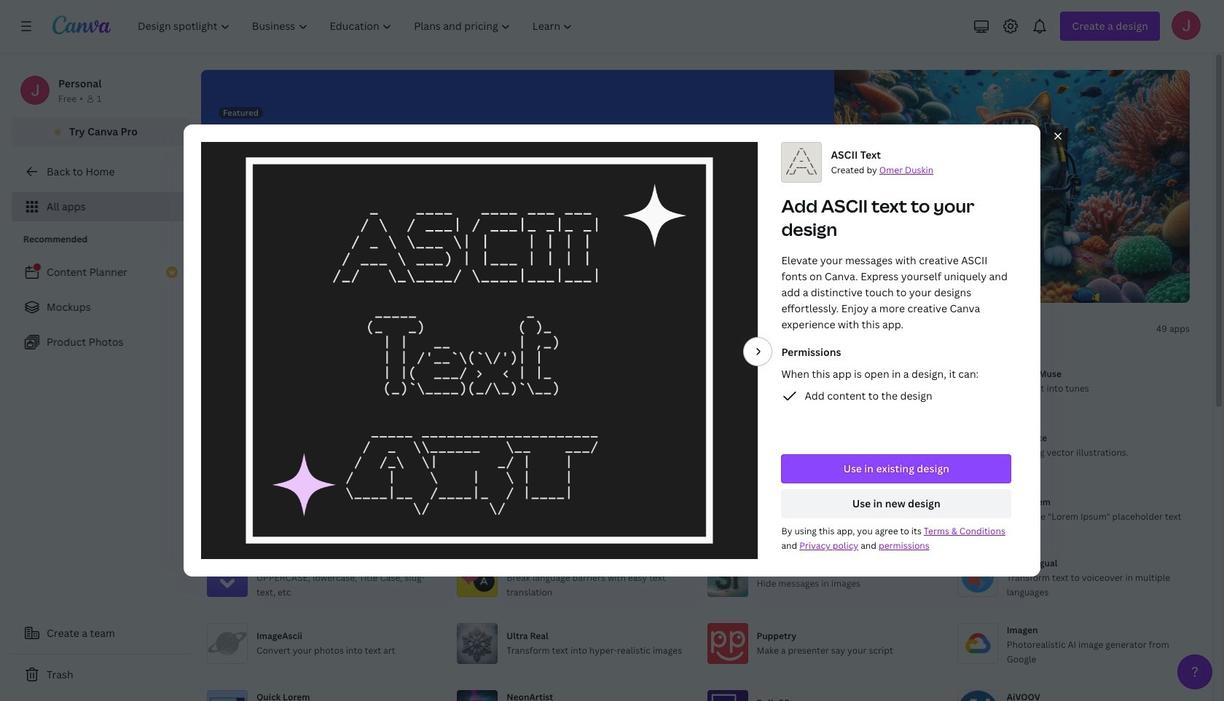 Task type: describe. For each thing, give the bounding box(es) containing it.
top level navigation element
[[128, 12, 586, 41]]



Task type: locate. For each thing, give the bounding box(es) containing it.
list
[[12, 258, 189, 357]]

an image with a cursor next to a text box containing the prompt "a cat going scuba diving" to generate an image. the generated image of a cat doing scuba diving is behind the text box. image
[[775, 70, 1190, 303]]

Input field to search for apps search field
[[230, 316, 434, 343]]



Task type: vqa. For each thing, say whether or not it's contained in the screenshot.
Input field to search for apps search box
yes



